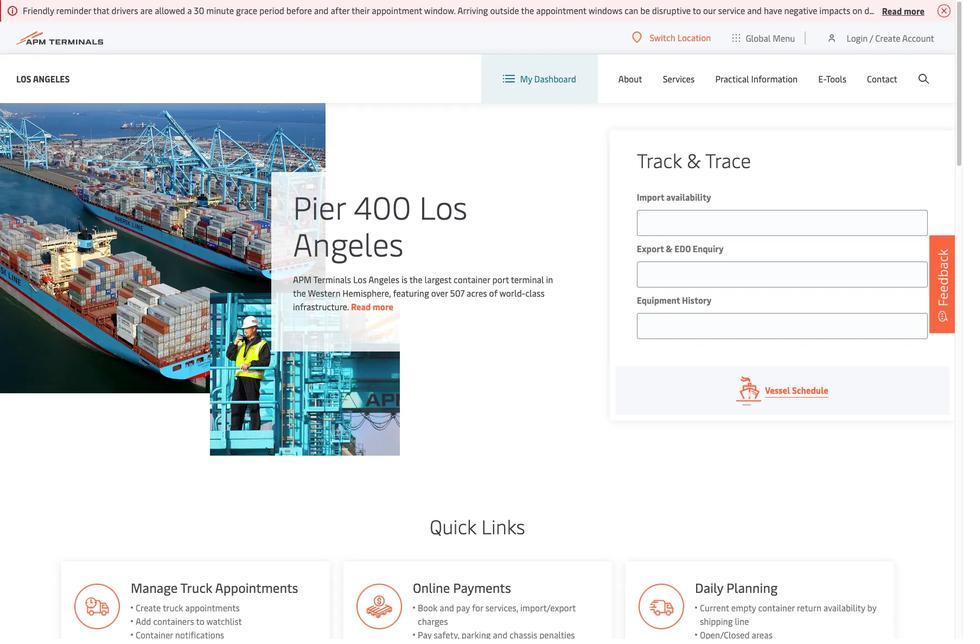 Task type: vqa. For each thing, say whether or not it's contained in the screenshot.
speak
no



Task type: locate. For each thing, give the bounding box(es) containing it.
pay
[[456, 602, 470, 614]]

1 vertical spatial more
[[373, 301, 394, 313]]

1 vertical spatial availability
[[824, 602, 865, 614]]

appointment left 'windows'
[[536, 4, 587, 16]]

pier 400 los angeles
[[293, 185, 468, 265]]

tariffs - 131 image
[[356, 584, 402, 630]]

track
[[637, 147, 682, 173]]

book and pay for services, import/export charges
[[418, 602, 575, 627]]

create truck appointments add containers to watchlist
[[135, 602, 241, 627]]

& left trace
[[687, 147, 701, 173]]

daily planning
[[695, 579, 778, 596]]

1 horizontal spatial read
[[882, 5, 902, 17]]

1 horizontal spatial create
[[876, 32, 901, 44]]

truck
[[180, 579, 212, 596]]

container inside apm terminals los angeles is the largest container port terminal in the western hemisphere, featuring over 507 acres of world-class infrastructure.
[[454, 274, 490, 285]]

apm
[[293, 274, 312, 285]]

western
[[308, 287, 341, 299]]

angeles inside pier 400 los angeles
[[293, 222, 404, 265]]

more up the account
[[904, 5, 925, 17]]

minute
[[206, 4, 234, 16]]

drivers left are
[[112, 4, 138, 16]]

1 vertical spatial angeles
[[293, 222, 404, 265]]

add
[[135, 615, 151, 627]]

2 horizontal spatial los
[[419, 185, 468, 228]]

class
[[526, 287, 545, 299]]

read more
[[882, 5, 925, 17], [351, 301, 394, 313]]

the right 'outside'
[[521, 4, 534, 16]]

the
[[521, 4, 534, 16], [410, 274, 423, 285], [293, 287, 306, 299]]

angeles inside apm terminals los angeles is the largest container port terminal in the western hemisphere, featuring over 507 acres of world-class infrastructure.
[[369, 274, 399, 285]]

the right 'is'
[[410, 274, 423, 285]]

manage
[[130, 579, 177, 596]]

availability down 'track & trace'
[[667, 191, 711, 203]]

& for edo
[[666, 243, 673, 255]]

0 horizontal spatial drivers
[[112, 4, 138, 16]]

and left after
[[314, 4, 329, 16]]

book
[[418, 602, 437, 614]]

practical information button
[[716, 54, 798, 103]]

to down appointments
[[196, 615, 204, 627]]

0 vertical spatial los
[[16, 72, 31, 84]]

0 horizontal spatial on
[[853, 4, 863, 16]]

1 vertical spatial &
[[666, 243, 673, 255]]

0 horizontal spatial &
[[666, 243, 673, 255]]

1 horizontal spatial container
[[758, 602, 795, 614]]

on right impacts
[[853, 4, 863, 16]]

0 horizontal spatial more
[[373, 301, 394, 313]]

container
[[454, 274, 490, 285], [758, 602, 795, 614]]

2 vertical spatial angeles
[[369, 274, 399, 285]]

truck
[[162, 602, 183, 614]]

a
[[187, 4, 192, 16]]

impacts
[[820, 4, 851, 16]]

location
[[678, 31, 711, 43]]

1 vertical spatial read more
[[351, 301, 394, 313]]

1 vertical spatial to
[[196, 615, 204, 627]]

disruptive
[[652, 4, 691, 16]]

2 on from the left
[[936, 4, 946, 16]]

grace
[[236, 4, 257, 16]]

1 horizontal spatial availability
[[824, 602, 865, 614]]

1 horizontal spatial &
[[687, 147, 701, 173]]

los inside pier 400 los angeles
[[419, 185, 468, 228]]

switch location
[[650, 31, 711, 43]]

and left 'have'
[[748, 4, 762, 16]]

read more for read more button
[[882, 5, 925, 17]]

0 vertical spatial angeles
[[33, 72, 70, 84]]

appointment right the their
[[372, 4, 422, 16]]

1 horizontal spatial los
[[353, 274, 367, 285]]

services
[[663, 73, 695, 85]]

1 horizontal spatial appointment
[[536, 4, 587, 16]]

online payments
[[413, 579, 511, 596]]

import
[[637, 191, 665, 203]]

1 vertical spatial create
[[135, 602, 160, 614]]

the down 'apm'
[[293, 287, 306, 299]]

quick links
[[430, 513, 525, 539]]

0 horizontal spatial create
[[135, 602, 160, 614]]

equipment history
[[637, 294, 712, 306]]

0 horizontal spatial to
[[196, 615, 204, 627]]

container up acres
[[454, 274, 490, 285]]

1 appointment from the left
[[372, 4, 422, 16]]

0 horizontal spatial container
[[454, 274, 490, 285]]

over
[[431, 287, 448, 299]]

acres
[[467, 287, 487, 299]]

read more down hemisphere,
[[351, 301, 394, 313]]

1 horizontal spatial to
[[693, 4, 701, 16]]

more down hemisphere,
[[373, 301, 394, 313]]

0 vertical spatial create
[[876, 32, 901, 44]]

read inside button
[[882, 5, 902, 17]]

1 horizontal spatial more
[[904, 5, 925, 17]]

friendly reminder that drivers are allowed a 30 minute grace period before and after their appointment window. arriving outside the appointment windows can be disruptive to our service and have negative impacts on drivers who arrive on time
[[23, 4, 963, 16]]

read down hemisphere,
[[351, 301, 371, 313]]

los for apm terminals los angeles is the largest container port terminal in the western hemisphere, featuring over 507 acres of world-class infrastructure.
[[353, 274, 367, 285]]

close alert image
[[938, 4, 951, 17]]

drivers left who
[[865, 4, 891, 16]]

read more up login / create account
[[882, 5, 925, 17]]

global menu
[[746, 32, 795, 44]]

1 horizontal spatial on
[[936, 4, 946, 16]]

read
[[882, 5, 902, 17], [351, 301, 371, 313]]

1 horizontal spatial read more
[[882, 5, 925, 17]]

&
[[687, 147, 701, 173], [666, 243, 673, 255]]

0 horizontal spatial read
[[351, 301, 371, 313]]

more
[[904, 5, 925, 17], [373, 301, 394, 313]]

and left pay
[[439, 602, 454, 614]]

availability left by
[[824, 602, 865, 614]]

2 drivers from the left
[[865, 4, 891, 16]]

1 vertical spatial los
[[419, 185, 468, 228]]

los
[[16, 72, 31, 84], [419, 185, 468, 228], [353, 274, 367, 285]]

drivers
[[112, 4, 138, 16], [865, 4, 891, 16]]

friendly
[[23, 4, 54, 16]]

1 vertical spatial read
[[351, 301, 371, 313]]

1 horizontal spatial drivers
[[865, 4, 891, 16]]

read more link
[[351, 301, 394, 313]]

2 vertical spatial los
[[353, 274, 367, 285]]

account
[[903, 32, 935, 44]]

1 horizontal spatial and
[[439, 602, 454, 614]]

0 horizontal spatial and
[[314, 4, 329, 16]]

1 horizontal spatial the
[[410, 274, 423, 285]]

0 horizontal spatial appointment
[[372, 4, 422, 16]]

global menu button
[[722, 21, 806, 54]]

more for read more button
[[904, 5, 925, 17]]

create right / at right
[[876, 32, 901, 44]]

reminder
[[56, 4, 91, 16]]

los angeles pier 400 image
[[0, 103, 326, 393]]

arrive
[[912, 4, 934, 16]]

manage truck appointments
[[130, 579, 298, 596]]

los inside apm terminals los angeles is the largest container port terminal in the western hemisphere, featuring over 507 acres of world-class infrastructure.
[[353, 274, 367, 285]]

vessel schedule link
[[615, 366, 950, 415]]

more inside read more button
[[904, 5, 925, 17]]

on
[[853, 4, 863, 16], [936, 4, 946, 16]]

0 vertical spatial read more
[[882, 5, 925, 17]]

read up login / create account
[[882, 5, 902, 17]]

read for read more button
[[882, 5, 902, 17]]

& for trace
[[687, 147, 701, 173]]

0 vertical spatial container
[[454, 274, 490, 285]]

0 horizontal spatial los
[[16, 72, 31, 84]]

track & trace
[[637, 147, 751, 173]]

feedback
[[934, 249, 952, 307]]

be
[[641, 4, 650, 16]]

2 vertical spatial the
[[293, 287, 306, 299]]

0 horizontal spatial availability
[[667, 191, 711, 203]]

507
[[450, 287, 465, 299]]

return
[[797, 602, 821, 614]]

create up add
[[135, 602, 160, 614]]

0 horizontal spatial read more
[[351, 301, 394, 313]]

e-
[[819, 73, 826, 85]]

0 vertical spatial read
[[882, 5, 902, 17]]

& left edo
[[666, 243, 673, 255]]

0 vertical spatial &
[[687, 147, 701, 173]]

schedule
[[792, 384, 829, 396]]

1 vertical spatial container
[[758, 602, 795, 614]]

window.
[[424, 4, 456, 16]]

switch location button
[[632, 31, 711, 43]]

time
[[948, 4, 963, 16]]

on left time
[[936, 4, 946, 16]]

to left our
[[693, 4, 701, 16]]

create
[[876, 32, 901, 44], [135, 602, 160, 614]]

0 vertical spatial the
[[521, 4, 534, 16]]

read more for read more link
[[351, 301, 394, 313]]

export & edo enquiry
[[637, 243, 724, 255]]

0 vertical spatial more
[[904, 5, 925, 17]]

container down planning
[[758, 602, 795, 614]]

login / create account
[[847, 32, 935, 44]]

2 horizontal spatial the
[[521, 4, 534, 16]]

equipment
[[637, 294, 680, 306]]



Task type: describe. For each thing, give the bounding box(es) containing it.
contact
[[867, 73, 898, 85]]

current empty container return availability by shipping line
[[700, 602, 877, 627]]

login
[[847, 32, 868, 44]]

service
[[718, 4, 745, 16]]

appointments
[[185, 602, 239, 614]]

hemisphere,
[[343, 287, 391, 299]]

availability inside current empty container return availability by shipping line
[[824, 602, 865, 614]]

e-tools button
[[819, 54, 847, 103]]

angeles for apm
[[369, 274, 399, 285]]

feedback button
[[930, 235, 957, 333]]

la secondary image
[[210, 293, 400, 456]]

los angeles link
[[16, 72, 70, 85]]

400
[[354, 185, 411, 228]]

dashboard
[[534, 73, 576, 85]]

quick
[[430, 513, 477, 539]]

vessel schedule
[[765, 384, 829, 396]]

to inside create truck appointments add containers to watchlist
[[196, 615, 204, 627]]

create inside create truck appointments add containers to watchlist
[[135, 602, 160, 614]]

/
[[870, 32, 873, 44]]

apm terminals los angeles is the largest container port terminal in the western hemisphere, featuring over 507 acres of world-class infrastructure.
[[293, 274, 553, 313]]

empty
[[731, 602, 756, 614]]

watchlist
[[206, 615, 241, 627]]

services,
[[485, 602, 518, 614]]

charges
[[418, 615, 448, 627]]

services button
[[663, 54, 695, 103]]

are
[[140, 4, 153, 16]]

export
[[637, 243, 664, 255]]

is
[[402, 274, 408, 285]]

1 drivers from the left
[[112, 4, 138, 16]]

have
[[764, 4, 782, 16]]

about
[[619, 73, 642, 85]]

period
[[259, 4, 284, 16]]

0 horizontal spatial the
[[293, 287, 306, 299]]

for
[[472, 602, 483, 614]]

global
[[746, 32, 771, 44]]

and inside book and pay for services, import/export charges
[[439, 602, 454, 614]]

manager truck appointments - 53 image
[[74, 584, 119, 630]]

outside
[[490, 4, 519, 16]]

world-
[[500, 287, 526, 299]]

switch
[[650, 31, 676, 43]]

edo
[[675, 243, 691, 255]]

tools
[[826, 73, 847, 85]]

0 vertical spatial availability
[[667, 191, 711, 203]]

1 vertical spatial the
[[410, 274, 423, 285]]

negative
[[785, 4, 818, 16]]

los angeles
[[16, 72, 70, 84]]

containers
[[153, 615, 194, 627]]

0 vertical spatial to
[[693, 4, 701, 16]]

appointments
[[215, 579, 298, 596]]

daily
[[695, 579, 723, 596]]

largest
[[425, 274, 452, 285]]

about button
[[619, 54, 642, 103]]

before
[[286, 4, 312, 16]]

more for read more link
[[373, 301, 394, 313]]

vessel
[[765, 384, 790, 396]]

can
[[625, 4, 638, 16]]

my dashboard
[[520, 73, 576, 85]]

planning
[[727, 579, 778, 596]]

featuring
[[393, 287, 429, 299]]

port
[[493, 274, 509, 285]]

orange club loyalty program - 56 image
[[639, 584, 684, 630]]

2 appointment from the left
[[536, 4, 587, 16]]

links
[[482, 513, 525, 539]]

in
[[546, 274, 553, 285]]

los for pier 400 los angeles
[[419, 185, 468, 228]]

pier
[[293, 185, 346, 228]]

contact button
[[867, 54, 898, 103]]

los inside los angeles link
[[16, 72, 31, 84]]

angeles for pier
[[293, 222, 404, 265]]

online
[[413, 579, 450, 596]]

trace
[[705, 147, 751, 173]]

current
[[700, 602, 729, 614]]

30
[[194, 4, 204, 16]]

my dashboard button
[[503, 54, 576, 103]]

history
[[682, 294, 712, 306]]

arriving
[[458, 4, 488, 16]]

of
[[489, 287, 498, 299]]

e-tools
[[819, 73, 847, 85]]

information
[[751, 73, 798, 85]]

my
[[520, 73, 532, 85]]

windows
[[589, 4, 623, 16]]

container inside current empty container return availability by shipping line
[[758, 602, 795, 614]]

shipping
[[700, 615, 733, 627]]

by
[[867, 602, 877, 614]]

2 horizontal spatial and
[[748, 4, 762, 16]]

read for read more link
[[351, 301, 371, 313]]

terminals
[[313, 274, 351, 285]]

login / create account link
[[827, 22, 935, 54]]

our
[[703, 4, 716, 16]]

that
[[93, 4, 109, 16]]

enquiry
[[693, 243, 724, 255]]

infrastructure.
[[293, 301, 349, 313]]

who
[[893, 4, 910, 16]]

practical information
[[716, 73, 798, 85]]

1 on from the left
[[853, 4, 863, 16]]



